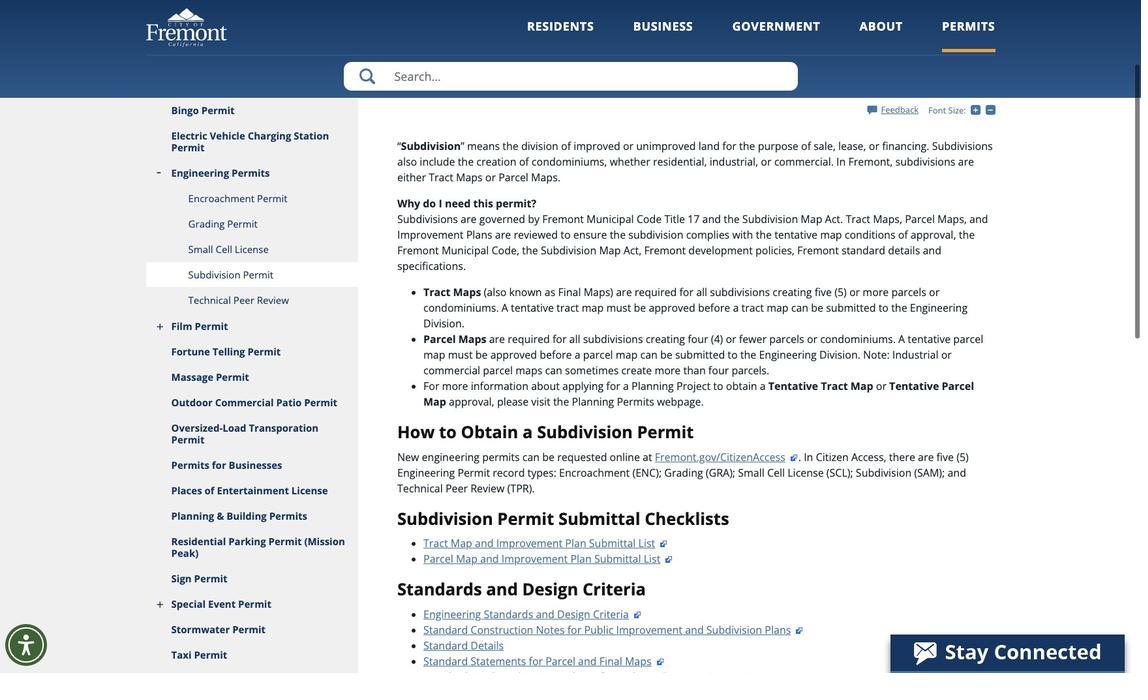 Task type: vqa. For each thing, say whether or not it's contained in the screenshot.
Stormwater Permit
yes



Task type: describe. For each thing, give the bounding box(es) containing it.
1 vertical spatial approval,
[[449, 395, 495, 409]]

encroachment inside encroachment permit link
[[188, 192, 255, 205]]

1 vertical spatial four
[[709, 363, 729, 378]]

map down maps)
[[582, 301, 604, 315]]

statements
[[471, 655, 526, 669]]

approval, inside why do i need this permit? subdivisions are governed by fremont municipal code title 17 and the subdivision map act.  tract maps, parcel maps, and improvement plans are reviewed to ensure the subdivision complies with the tentative map conditions of approval, the fremont municipal code, the subdivision map act, fremont development policies, fremont standard details and specifications.
[[911, 228, 957, 242]]

a inside (also known as final maps) are required for all subdivisions creating five (5) or more parcels or condominiums.  a tentative tract map must be approved before a tract map can be submitted to the engineering division.
[[733, 301, 739, 315]]

peak)
[[171, 547, 199, 560]]

(5) inside . in citizen access, there are five (5) engineering permit record types: encroachment (enc); grading (gra); small cell license (scl); subdivision (sam); and technical peer review (tpr).
[[957, 450, 969, 464]]

for more information about applying for a planning project to obtain a tentative tract map or
[[424, 379, 890, 394]]

parcel inside subdivision permit submittal checklists tract map and improvement plan submittal list parcel map and improvement plan submittal list
[[424, 552, 454, 567]]

0 horizontal spatial engineering permits link
[[146, 161, 358, 186]]

of down division
[[519, 155, 529, 169]]

how
[[398, 421, 435, 444]]

fremont up specifications.
[[398, 243, 439, 258]]

are required for all subdivisions creating four (4) or fewer parcels or condominiums. a tentative parcel map must be approved before a parcel map can be submitted to the engineering division. note:  industrial or commercial parcel maps can sometimes create more than four parcels.
[[424, 332, 984, 378]]

outdoor
[[171, 396, 213, 409]]

1 standard from the top
[[424, 623, 468, 638]]

project
[[677, 379, 711, 394]]

permit up "fortune telling permit"
[[195, 320, 228, 333]]

charging
[[248, 129, 291, 142]]

residential parking permit (mission peak)
[[171, 535, 345, 560]]

for inside "link"
[[212, 459, 226, 472]]

to left obtain
[[714, 379, 724, 394]]

"
[[398, 139, 401, 153]]

standard
[[842, 243, 886, 258]]

0 vertical spatial list
[[639, 537, 656, 551]]

grading permit
[[188, 217, 258, 230]]

must inside (also known as final maps) are required for all subdivisions creating five (5) or more parcels or condominiums.  a tentative tract map must be approved before a tract map can be submitted to the engineering division.
[[607, 301, 631, 315]]

condominiums. inside are required for all subdivisions creating four (4) or fewer parcels or condominiums. a tentative parcel map must be approved before a parcel map can be submitted to the engineering division. note:  industrial or commercial parcel maps can sometimes create more than four parcels.
[[821, 332, 896, 347]]

of up condominiums,
[[561, 139, 571, 153]]

complies
[[686, 228, 730, 242]]

1 vertical spatial submittal
[[589, 537, 636, 551]]

approved inside (also known as final maps) are required for all subdivisions creating five (5) or more parcels or condominiums.  a tentative tract map must be approved before a tract map can be submitted to the engineering division.
[[649, 301, 696, 315]]

peer inside . in citizen access, there are five (5) engineering permit record types: encroachment (enc); grading (gra); small cell license (scl); subdivision (sam); and technical peer review (tpr).
[[446, 481, 468, 496]]

fremont.gov/citizenaccess
[[655, 450, 786, 464]]

fremont right 'by'
[[543, 212, 584, 226]]

fortune telling permit
[[171, 345, 281, 358]]

are inside (also known as final maps) are required for all subdivisions creating five (5) or more parcels or condominiums.  a tentative tract map must be approved before a tract map can be submitted to the engineering division.
[[616, 285, 632, 300]]

specifications.
[[398, 259, 466, 273]]

technical inside . in citizen access, there are five (5) engineering permit record types: encroachment (enc); grading (gra); small cell license (scl); subdivision (sam); and technical peer review (tpr).
[[398, 481, 443, 496]]

how to obtain a subdivision permit
[[398, 421, 694, 444]]

0 horizontal spatial grading
[[188, 217, 225, 230]]

reviewed
[[514, 228, 558, 242]]

division. inside are required for all subdivisions creating four (4) or fewer parcels or condominiums. a tentative parcel map must be approved before a parcel map can be submitted to the engineering division. note:  industrial or commercial parcel maps can sometimes create more than four parcels.
[[820, 348, 861, 362]]

oversized-load transporation permit link
[[146, 416, 358, 453]]

engineering
[[422, 450, 480, 464]]

fremont down subdivision
[[645, 243, 686, 258]]

can inside (also known as final maps) are required for all subdivisions creating five (5) or more parcels or condominiums.  a tentative tract map must be approved before a tract map can be submitted to the engineering division.
[[792, 301, 809, 315]]

code
[[637, 212, 662, 226]]

0 vertical spatial criteria
[[583, 579, 646, 601]]

patio
[[276, 396, 302, 409]]

creating inside are required for all subdivisions creating four (4) or fewer parcels or condominiums. a tentative parcel map must be approved before a parcel map can be submitted to the engineering division. note:  industrial or commercial parcel maps can sometimes create more than four parcels.
[[646, 332, 685, 347]]

requested
[[558, 450, 607, 464]]

subdivision inside engineering standards and design criteria standard construction notes for public improvement and subdivision plans standard details standard statements for parcel and final maps
[[707, 623, 763, 638]]

code,
[[492, 243, 520, 258]]

business
[[634, 18, 694, 34]]

0 vertical spatial submittal
[[559, 508, 641, 530]]

1 horizontal spatial planning
[[572, 395, 614, 409]]

sale,
[[814, 139, 836, 153]]

bingo permit
[[171, 104, 235, 117]]

2 standard from the top
[[424, 639, 468, 653]]

can up about
[[545, 363, 563, 378]]

map down policies,
[[767, 301, 789, 315]]

tract maps
[[424, 285, 481, 300]]

permit up special event permit
[[194, 572, 228, 586]]

outdoor commercial patio permit link
[[146, 390, 358, 416]]

must inside are required for all subdivisions creating four (4) or fewer parcels or condominiums. a tentative parcel map must be approved before a parcel map can be submitted to the engineering division. note:  industrial or commercial parcel maps can sometimes create more than four parcels.
[[448, 348, 473, 362]]

for inside " means the division of improved or unimproved land for the purpose of sale, lease, or financing. subdivisions also include the creation of condominiums, whether residential, industrial, or commercial. in fremont, subdivisions are either tract maps or parcel maps.
[[723, 139, 737, 153]]

maps left (also
[[453, 285, 481, 300]]

. in citizen access, there are five (5) engineering permit record types: encroachment (enc); grading (gra); small cell license (scl); subdivision (sam); and technical peer review (tpr).
[[398, 450, 969, 496]]

encroachment permit
[[188, 192, 288, 205]]

subdivision permit submittal checklists tract map and improvement plan submittal list parcel map and improvement plan submittal list
[[398, 508, 730, 567]]

permit inside oversized-load transporation permit
[[171, 433, 205, 446]]

tract inside why do i need this permit? subdivisions are governed by fremont municipal code title 17 and the subdivision map act.  tract maps, parcel maps, and improvement plans are reviewed to ensure the subdivision complies with the tentative map conditions of approval, the fremont municipal code, the subdivision map act, fremont development policies, fremont standard details and specifications.
[[846, 212, 871, 226]]

a down parcels.
[[760, 379, 766, 394]]

1 horizontal spatial permits link
[[943, 18, 996, 52]]

permit up at
[[637, 421, 694, 444]]

license inside places of entertainment license link
[[292, 484, 328, 497]]

small cell license link
[[146, 237, 358, 262]]

standard statements for parcel and final maps link
[[424, 655, 665, 669]]

2 vertical spatial submittal
[[595, 552, 641, 567]]

record
[[493, 466, 525, 480]]

2 tract from the left
[[742, 301, 764, 315]]

are down governed
[[495, 228, 511, 242]]

information
[[471, 379, 529, 394]]

improvement inside engineering standards and design criteria standard construction notes for public improvement and subdivision plans standard details standard statements for parcel and final maps
[[617, 623, 683, 638]]

" subdivision
[[398, 139, 461, 153]]

than
[[684, 363, 706, 378]]

for down 'notes'
[[529, 655, 543, 669]]

permit right patio at the bottom of the page
[[304, 396, 338, 409]]

(5) inside (also known as final maps) are required for all subdivisions creating five (5) or more parcels or condominiums.  a tentative tract map must be approved before a tract map can be submitted to the engineering division.
[[835, 285, 847, 300]]

residents
[[527, 18, 594, 34]]

tract inside " means the division of improved or unimproved land for the purpose of sale, lease, or financing. subdivisions also include the creation of condominiums, whether residential, industrial, or commercial. in fremont, subdivisions are either tract maps or parcel maps.
[[429, 170, 454, 185]]

planning & building permits
[[171, 510, 307, 523]]

subdivision inside permits » engineering permits subdivision permit
[[398, 43, 547, 79]]

map inside tentative parcel map
[[424, 395, 446, 409]]

massage
[[171, 371, 213, 384]]

lease,
[[839, 139, 867, 153]]

industrial
[[893, 348, 939, 362]]

final inside engineering standards and design criteria standard construction notes for public improvement and subdivision plans standard details standard statements for parcel and final maps
[[600, 655, 623, 669]]

to inside (also known as final maps) are required for all subdivisions creating five (5) or more parcels or condominiums.  a tentative tract map must be approved before a tract map can be submitted to the engineering division.
[[879, 301, 889, 315]]

fremont down the act.
[[798, 243, 839, 258]]

map up commercial
[[424, 348, 446, 362]]

(4)
[[711, 332, 723, 347]]

(enc);
[[633, 466, 662, 480]]

permit down telling
[[216, 371, 249, 384]]

parcels inside are required for all subdivisions creating four (4) or fewer parcels or condominiums. a tentative parcel map must be approved before a parcel map can be submitted to the engineering division. note:  industrial or commercial parcel maps can sometimes create more than four parcels.
[[770, 332, 805, 347]]

permits » engineering permits subdivision permit
[[398, 32, 643, 79]]

a down visit
[[523, 421, 533, 444]]

&
[[217, 510, 224, 523]]

permit down the encroachment permit
[[227, 217, 258, 230]]

maps up commercial
[[459, 332, 487, 347]]

criteria inside engineering standards and design criteria standard construction notes for public improvement and subdivision plans standard details standard statements for parcel and final maps
[[593, 608, 629, 622]]

maps inside engineering standards and design criteria standard construction notes for public improvement and subdivision plans standard details standard statements for parcel and final maps
[[625, 655, 652, 669]]

film permit
[[171, 320, 228, 333]]

permit inside permits » engineering permits subdivision permit
[[554, 43, 643, 79]]

2 horizontal spatial planning
[[632, 379, 674, 394]]

a down create at the bottom right of the page
[[623, 379, 629, 394]]

telling
[[213, 345, 245, 358]]

i
[[439, 196, 442, 211]]

small inside . in citizen access, there are five (5) engineering permit record types: encroachment (enc); grading (gra); small cell license (scl); subdivision (sam); and technical peer review (tpr).
[[738, 466, 765, 480]]

Search text field
[[344, 62, 798, 91]]

to inside are required for all subdivisions creating four (4) or fewer parcels or condominiums. a tentative parcel map must be approved before a parcel map can be submitted to the engineering division. note:  industrial or commercial parcel maps can sometimes create more than four parcels.
[[728, 348, 738, 362]]

webpage.
[[657, 395, 704, 409]]

encroachment inside . in citizen access, there are five (5) engineering permit record types: encroachment (enc); grading (gra); small cell license (scl); subdivision (sam); and technical peer review (tpr).
[[559, 466, 630, 480]]

permit down stormwater permit
[[194, 649, 227, 662]]

improvement inside why do i need this permit? subdivisions are governed by fremont municipal code title 17 and the subdivision map act.  tract maps, parcel maps, and improvement plans are reviewed to ensure the subdivision complies with the tentative map conditions of approval, the fremont municipal code, the subdivision map act, fremont development policies, fremont standard details and specifications.
[[398, 228, 464, 242]]

0 horizontal spatial standards
[[398, 579, 482, 601]]

permits for businesses link
[[146, 453, 358, 478]]

1 vertical spatial parcel
[[583, 348, 613, 362]]

permit inside residential parking permit (mission peak)
[[269, 535, 302, 548]]

design inside engineering standards and design criteria standard construction notes for public improvement and subdivision plans standard details standard statements for parcel and final maps
[[558, 608, 591, 622]]

permits inside "link"
[[171, 459, 209, 472]]

planning & building permits link
[[146, 504, 358, 529]]

1 tract from the left
[[557, 301, 579, 315]]

subdivision inside . in citizen access, there are five (5) engineering permit record types: encroachment (enc); grading (gra); small cell license (scl); subdivision (sam); and technical peer review (tpr).
[[856, 466, 912, 480]]

sometimes
[[565, 363, 619, 378]]

(mission
[[304, 535, 345, 548]]

0 horizontal spatial review
[[257, 294, 289, 307]]

permit down "film permit" link
[[248, 345, 281, 358]]

2 vertical spatial planning
[[171, 510, 214, 523]]

approved inside are required for all subdivisions creating four (4) or fewer parcels or condominiums. a tentative parcel map must be approved before a parcel map can be submitted to the engineering division. note:  industrial or commercial parcel maps can sometimes create more than four parcels.
[[491, 348, 537, 362]]

online
[[610, 450, 640, 464]]

parcels.
[[732, 363, 770, 378]]

standard details link
[[424, 639, 504, 653]]

1 vertical spatial plan
[[571, 552, 592, 567]]

places of entertainment license link
[[146, 478, 358, 504]]

why
[[398, 196, 420, 211]]

size:
[[949, 104, 967, 116]]

conditions
[[845, 228, 896, 242]]

improvement up parcel map and improvement plan submittal list link
[[497, 537, 563, 551]]

final inside (also known as final maps) are required for all subdivisions creating five (5) or more parcels or condominiums.  a tentative tract map must be approved before a tract map can be submitted to the engineering division.
[[558, 285, 581, 300]]

+
[[981, 104, 986, 116]]

a inside are required for all subdivisions creating four (4) or fewer parcels or condominiums. a tentative parcel map must be approved before a parcel map can be submitted to the engineering division. note:  industrial or commercial parcel maps can sometimes create more than four parcels.
[[899, 332, 905, 347]]

0 horizontal spatial permits link
[[398, 32, 427, 43]]

subdivision inside subdivision permit link
[[188, 268, 241, 281]]

transporation
[[249, 422, 319, 435]]

0 vertical spatial technical
[[188, 294, 231, 307]]

obtain
[[461, 421, 519, 444]]

0 vertical spatial four
[[688, 332, 709, 347]]

improved
[[574, 139, 621, 153]]

to up engineering
[[439, 421, 457, 444]]

feedback
[[882, 104, 919, 115]]

before inside (also known as final maps) are required for all subdivisions creating five (5) or more parcels or condominiums.  a tentative tract map must be approved before a tract map can be submitted to the engineering division.
[[698, 301, 731, 315]]

for inside (also known as final maps) are required for all subdivisions creating five (5) or more parcels or condominiums.  a tentative tract map must be approved before a tract map can be submitted to the engineering division.
[[680, 285, 694, 300]]

are inside are required for all subdivisions creating four (4) or fewer parcels or condominiums. a tentative parcel map must be approved before a parcel map can be submitted to the engineering division. note:  industrial or commercial parcel maps can sometimes create more than four parcels.
[[489, 332, 505, 347]]

fewer
[[739, 332, 767, 347]]

access,
[[852, 450, 887, 464]]

residential
[[171, 535, 226, 548]]

electric
[[171, 129, 207, 142]]

of right places
[[205, 484, 215, 497]]

required inside are required for all subdivisions creating four (4) or fewer parcels or condominiums. a tentative parcel map must be approved before a parcel map can be submitted to the engineering division. note:  industrial or commercial parcel maps can sometimes create more than four parcels.
[[508, 332, 550, 347]]

tentative inside tentative parcel map
[[890, 379, 940, 394]]

are down need at the left top
[[461, 212, 477, 226]]

engineering permits
[[171, 166, 270, 180]]

0 vertical spatial engineering permits link
[[435, 32, 512, 43]]

parking
[[229, 535, 266, 548]]

permit inside subdivision permit submittal checklists tract map and improvement plan submittal list parcel map and improvement plan submittal list
[[498, 508, 554, 530]]

standards and design criteria
[[398, 579, 646, 601]]

before inside are required for all subdivisions creating four (4) or fewer parcels or condominiums. a tentative parcel map must be approved before a parcel map can be submitted to the engineering division. note:  industrial or commercial parcel maps can sometimes create more than four parcels.
[[540, 348, 572, 362]]

bingo
[[171, 104, 199, 117]]

film permit link
[[146, 313, 358, 339]]

plans inside why do i need this permit? subdivisions are governed by fremont municipal code title 17 and the subdivision map act.  tract maps, parcel maps, and improvement plans are reviewed to ensure the subdivision complies with the tentative map conditions of approval, the fremont municipal code, the subdivision map act, fremont development policies, fremont standard details and specifications.
[[467, 228, 493, 242]]

parcel inside why do i need this permit? subdivisions are governed by fremont municipal code title 17 and the subdivision map act.  tract maps, parcel maps, and improvement plans are reviewed to ensure the subdivision complies with the tentative map conditions of approval, the fremont municipal code, the subdivision map act, fremont development policies, fremont standard details and specifications.
[[906, 212, 935, 226]]

1 maps, from the left
[[874, 212, 903, 226]]

notes
[[536, 623, 565, 638]]

engineering down electric
[[171, 166, 229, 180]]

(sam);
[[915, 466, 945, 480]]

financing.
[[883, 139, 930, 153]]

load
[[223, 422, 246, 435]]

permit up grading permit link at the left of page
[[257, 192, 288, 205]]

(also
[[484, 285, 507, 300]]



Task type: locate. For each thing, give the bounding box(es) containing it.
1 vertical spatial municipal
[[442, 243, 489, 258]]

are inside " means the division of improved or unimproved land for the purpose of sale, lease, or financing. subdivisions also include the creation of condominiums, whether residential, industrial, or commercial. in fremont, subdivisions are either tract maps or parcel maps.
[[959, 155, 975, 169]]

engineering up industrial
[[910, 301, 968, 315]]

plan down tract map and improvement plan submittal list "link"
[[571, 552, 592, 567]]

taxi permit
[[171, 649, 227, 662]]

massage permit link
[[146, 365, 358, 390]]

outdoor commercial patio permit
[[171, 396, 338, 409]]

standard up standard details link
[[424, 623, 468, 638]]

permit inside . in citizen access, there are five (5) engineering permit record types: encroachment (enc); grading (gra); small cell license (scl); subdivision (sam); and technical peer review (tpr).
[[458, 466, 490, 480]]

engineering inside permits » engineering permits subdivision permit
[[435, 32, 481, 43]]

1 horizontal spatial review
[[471, 481, 505, 496]]

to inside why do i need this permit? subdivisions are governed by fremont municipal code title 17 and the subdivision map act.  tract maps, parcel maps, and improvement plans are reviewed to ensure the subdivision complies with the tentative map conditions of approval, the fremont municipal code, the subdivision map act, fremont development policies, fremont standard details and specifications.
[[561, 228, 571, 242]]

+ link
[[971, 104, 986, 116]]

all inside (also known as final maps) are required for all subdivisions creating five (5) or more parcels or condominiums.  a tentative tract map must be approved before a tract map can be submitted to the engineering division.
[[697, 285, 708, 300]]

engineering up standard details link
[[424, 608, 481, 622]]

(tpr).
[[508, 481, 535, 496]]

subdivision
[[629, 228, 684, 242]]

act,
[[624, 243, 642, 258]]

whether
[[610, 155, 651, 169]]

1 vertical spatial must
[[448, 348, 473, 362]]

tract
[[429, 170, 454, 185], [846, 212, 871, 226], [424, 285, 451, 300], [821, 379, 848, 394], [424, 537, 448, 551]]

1 vertical spatial license
[[788, 466, 824, 480]]

to up note:
[[879, 301, 889, 315]]

of
[[561, 139, 571, 153], [802, 139, 811, 153], [519, 155, 529, 169], [899, 228, 908, 242], [205, 484, 215, 497]]

tract
[[557, 301, 579, 315], [742, 301, 764, 315]]

with
[[733, 228, 754, 242]]

0 vertical spatial plan
[[565, 537, 587, 551]]

font size:
[[929, 104, 967, 116]]

fortune telling permit link
[[146, 339, 358, 365]]

for down sometimes
[[607, 379, 621, 394]]

0 horizontal spatial final
[[558, 285, 581, 300]]

0 vertical spatial a
[[502, 301, 508, 315]]

can up create at the bottom right of the page
[[641, 348, 658, 362]]

five inside . in citizen access, there are five (5) engineering permit record types: encroachment (enc); grading (gra); small cell license (scl); subdivision (sam); and technical peer review (tpr).
[[937, 450, 954, 464]]

places of entertainment license
[[171, 484, 328, 497]]

1 horizontal spatial subdivisions
[[933, 139, 993, 153]]

parcels down the details
[[892, 285, 927, 300]]

1 horizontal spatial plans
[[765, 623, 791, 638]]

0 vertical spatial required
[[635, 285, 677, 300]]

need
[[445, 196, 471, 211]]

five inside (also known as final maps) are required for all subdivisions creating five (5) or more parcels or condominiums.  a tentative tract map must be approved before a tract map can be submitted to the engineering division.
[[815, 285, 832, 300]]

0 horizontal spatial division.
[[424, 316, 465, 331]]

1 vertical spatial cell
[[768, 466, 785, 480]]

maps down standard construction notes for public improvement and subdivision plans link
[[625, 655, 652, 669]]

the inside (also known as final maps) are required for all subdivisions creating five (5) or more parcels or condominiums.  a tentative tract map must be approved before a tract map can be submitted to the engineering division.
[[892, 301, 908, 315]]

review down subdivision permit link
[[257, 294, 289, 307]]

0 horizontal spatial municipal
[[442, 243, 489, 258]]

0 horizontal spatial submitted
[[676, 348, 725, 362]]

peer down engineering
[[446, 481, 468, 496]]

engineering inside are required for all subdivisions creating four (4) or fewer parcels or condominiums. a tentative parcel map must be approved before a parcel map can be submitted to the engineering division. note:  industrial or commercial parcel maps can sometimes create more than four parcels.
[[759, 348, 817, 362]]

and
[[703, 212, 721, 226], [970, 212, 989, 226], [923, 243, 942, 258], [948, 466, 967, 480], [475, 537, 494, 551], [481, 552, 499, 567], [487, 579, 518, 601], [536, 608, 555, 622], [686, 623, 704, 638], [578, 655, 597, 669]]

for down development
[[680, 285, 694, 300]]

permit right parking
[[269, 535, 302, 548]]

four left (4)
[[688, 332, 709, 347]]

0 vertical spatial final
[[558, 285, 581, 300]]

tentative down known
[[511, 301, 554, 315]]

permit down small cell license link
[[243, 268, 274, 281]]

permit inside electric vehicle charging station permit
[[171, 141, 205, 154]]

0 horizontal spatial planning
[[171, 510, 214, 523]]

0 vertical spatial plans
[[467, 228, 493, 242]]

tentative up industrial
[[908, 332, 951, 347]]

sign permit link
[[146, 567, 358, 592]]

a inside (also known as final maps) are required for all subdivisions creating five (5) or more parcels or condominiums.  a tentative tract map must be approved before a tract map can be submitted to the engineering division.
[[502, 301, 508, 315]]

sign
[[171, 572, 192, 586]]

2 horizontal spatial more
[[863, 285, 889, 300]]

of up the details
[[899, 228, 908, 242]]

can up types: at left bottom
[[523, 450, 540, 464]]

planning down applying
[[572, 395, 614, 409]]

0 vertical spatial license
[[235, 243, 269, 256]]

map down the act.
[[821, 228, 842, 242]]

0 vertical spatial tentative
[[775, 228, 818, 242]]

1 horizontal spatial before
[[698, 301, 731, 315]]

0 horizontal spatial tentative
[[769, 379, 819, 394]]

by
[[528, 212, 540, 226]]

design down parcel map and improvement plan submittal list link
[[523, 579, 579, 601]]

subdivisions up sometimes
[[583, 332, 643, 347]]

1 vertical spatial required
[[508, 332, 550, 347]]

small down grading permit
[[188, 243, 213, 256]]

grading inside . in citizen access, there are five (5) engineering permit record types: encroachment (enc); grading (gra); small cell license (scl); subdivision (sam); and technical peer review (tpr).
[[665, 466, 703, 480]]

license inside small cell license link
[[235, 243, 269, 256]]

parcel inside " means the division of improved or unimproved land for the purpose of sale, lease, or financing. subdivisions also include the creation of condominiums, whether residential, industrial, or commercial. in fremont, subdivisions are either tract maps or parcel maps.
[[499, 170, 529, 185]]

maps
[[516, 363, 543, 378]]

0 vertical spatial peer
[[234, 294, 254, 307]]

0 horizontal spatial must
[[448, 348, 473, 362]]

1 vertical spatial condominiums.
[[821, 332, 896, 347]]

division. inside (also known as final maps) are required for all subdivisions creating five (5) or more parcels or condominiums.  a tentative tract map must be approved before a tract map can be submitted to the engineering division.
[[424, 316, 465, 331]]

permit down engineering
[[458, 466, 490, 480]]

subdivisions inside (also known as final maps) are required for all subdivisions creating five (5) or more parcels or condominiums.  a tentative tract map must be approved before a tract map can be submitted to the engineering division.
[[710, 285, 770, 300]]

standards inside engineering standards and design criteria standard construction notes for public improvement and subdivision plans standard details standard statements for parcel and final maps
[[484, 608, 533, 622]]

all down development
[[697, 285, 708, 300]]

0 vertical spatial five
[[815, 285, 832, 300]]

improvement down tract map and improvement plan submittal list "link"
[[502, 552, 568, 567]]

subdivisions inside " means the division of improved or unimproved land for the purpose of sale, lease, or financing. subdivisions also include the creation of condominiums, whether residential, industrial, or commercial. in fremont, subdivisions are either tract maps or parcel maps.
[[933, 139, 993, 153]]

encroachment down engineering permits
[[188, 192, 255, 205]]

1 horizontal spatial maps,
[[938, 212, 967, 226]]

condominiums. down tract maps
[[424, 301, 499, 315]]

0 horizontal spatial creating
[[646, 332, 685, 347]]

must down parcel maps
[[448, 348, 473, 362]]

parcels inside (also known as final maps) are required for all subdivisions creating five (5) or more parcels or condominiums.  a tentative tract map must be approved before a tract map can be submitted to the engineering division.
[[892, 285, 927, 300]]

0 vertical spatial division.
[[424, 316, 465, 331]]

residents link
[[527, 18, 594, 52]]

0 horizontal spatial subdivisions
[[398, 212, 458, 226]]

1 horizontal spatial all
[[697, 285, 708, 300]]

also
[[398, 155, 417, 169]]

2 horizontal spatial license
[[788, 466, 824, 480]]

0 vertical spatial all
[[697, 285, 708, 300]]

parcel maps
[[424, 332, 487, 347]]

subdivisions
[[896, 155, 956, 169], [710, 285, 770, 300], [583, 332, 643, 347]]

0 vertical spatial municipal
[[587, 212, 634, 226]]

1 horizontal spatial peer
[[446, 481, 468, 496]]

tentative parcel map
[[424, 379, 975, 409]]

maps)
[[584, 285, 614, 300]]

1 horizontal spatial municipal
[[587, 212, 634, 226]]

(gra);
[[706, 466, 736, 480]]

tentative inside (also known as final maps) are required for all subdivisions creating five (5) or more parcels or condominiums.  a tentative tract map must be approved before a tract map can be submitted to the engineering division.
[[511, 301, 554, 315]]

2 horizontal spatial tentative
[[908, 332, 951, 347]]

2 tentative from the left
[[890, 379, 940, 394]]

more up for more information about applying for a planning project to obtain a tentative tract map or
[[655, 363, 681, 378]]

1 vertical spatial all
[[570, 332, 581, 347]]

there
[[890, 450, 916, 464]]

1 horizontal spatial final
[[600, 655, 623, 669]]

1 horizontal spatial subdivisions
[[710, 285, 770, 300]]

feedback link
[[868, 104, 919, 115]]

condominiums.
[[424, 301, 499, 315], [821, 332, 896, 347]]

grading up small cell license
[[188, 217, 225, 230]]

2 vertical spatial subdivisions
[[583, 332, 643, 347]]

2 maps, from the left
[[938, 212, 967, 226]]

0 vertical spatial approval,
[[911, 228, 957, 242]]

2 vertical spatial license
[[292, 484, 328, 497]]

parcel inside tentative parcel map
[[942, 379, 975, 394]]

permit down outdoor
[[171, 433, 205, 446]]

parcel map and improvement plan submittal list link
[[424, 552, 674, 567]]

map inside why do i need this permit? subdivisions are governed by fremont municipal code title 17 and the subdivision map act.  tract maps, parcel maps, and improvement plans are reviewed to ensure the subdivision complies with the tentative map conditions of approval, the fremont municipal code, the subdivision map act, fremont development policies, fremont standard details and specifications.
[[821, 228, 842, 242]]

the inside are required for all subdivisions creating four (4) or fewer parcels or condominiums. a tentative parcel map must be approved before a parcel map can be submitted to the engineering division. note:  industrial or commercial parcel maps can sometimes create more than four parcels.
[[741, 348, 757, 362]]

1 horizontal spatial grading
[[665, 466, 703, 480]]

required inside (also known as final maps) are required for all subdivisions creating five (5) or more parcels or condominiums.  a tentative tract map must be approved before a tract map can be submitted to the engineering division.
[[635, 285, 677, 300]]

parcel
[[499, 170, 529, 185], [906, 212, 935, 226], [424, 332, 456, 347], [942, 379, 975, 394], [424, 552, 454, 567], [546, 655, 576, 669]]

of up commercial.
[[802, 139, 811, 153]]

(5) right there
[[957, 450, 969, 464]]

citizen
[[816, 450, 849, 464]]

permit down residents
[[554, 43, 643, 79]]

1 vertical spatial engineering permits link
[[146, 161, 358, 186]]

17
[[688, 212, 700, 226]]

all inside are required for all subdivisions creating four (4) or fewer parcels or condominiums. a tentative parcel map must be approved before a parcel map can be submitted to the engineering division. note:  industrial or commercial parcel maps can sometimes create more than four parcels.
[[570, 332, 581, 347]]

0 horizontal spatial before
[[540, 348, 572, 362]]

visit
[[532, 395, 551, 409]]

0 horizontal spatial encroachment
[[188, 192, 255, 205]]

review inside . in citizen access, there are five (5) engineering permit record types: encroachment (enc); grading (gra); small cell license (scl); subdivision (sam); and technical peer review (tpr).
[[471, 481, 505, 496]]

policies,
[[756, 243, 795, 258]]

condominiums. inside (also known as final maps) are required for all subdivisions creating five (5) or more parcels or condominiums.  a tentative tract map must be approved before a tract map can be submitted to the engineering division.
[[424, 301, 499, 315]]

oversized-load transporation permit
[[171, 422, 319, 446]]

land
[[699, 139, 720, 153]]

a inside are required for all subdivisions creating four (4) or fewer parcels or condominiums. a tentative parcel map must be approved before a parcel map can be submitted to the engineering division. note:  industrial or commercial parcel maps can sometimes create more than four parcels.
[[575, 348, 581, 362]]

technical peer review link
[[146, 288, 358, 313]]

0 vertical spatial small
[[188, 243, 213, 256]]

residential parking permit (mission peak) link
[[146, 529, 358, 567]]

0 vertical spatial submitted
[[827, 301, 876, 315]]

design up 'notes'
[[558, 608, 591, 622]]

maps.
[[531, 170, 561, 185]]

license inside . in citizen access, there are five (5) engineering permit record types: encroachment (enc); grading (gra); small cell license (scl); subdivision (sam); and technical peer review (tpr).
[[788, 466, 824, 480]]

1 vertical spatial design
[[558, 608, 591, 622]]

obtain
[[726, 379, 758, 394]]

list
[[639, 537, 656, 551], [644, 552, 661, 567]]

more inside (also known as final maps) are required for all subdivisions creating five (5) or more parcels or condominiums.  a tentative tract map must be approved before a tract map can be submitted to the engineering division.
[[863, 285, 889, 300]]

submitted inside (also known as final maps) are required for all subdivisions creating five (5) or more parcels or condominiums.  a tentative tract map must be approved before a tract map can be submitted to the engineering division.
[[827, 301, 876, 315]]

engineering inside . in citizen access, there are five (5) engineering permit record types: encroachment (enc); grading (gra); small cell license (scl); subdivision (sam); and technical peer review (tpr).
[[398, 466, 455, 480]]

in inside " means the division of improved or unimproved land for the purpose of sale, lease, or financing. subdivisions also include the creation of condominiums, whether residential, industrial, or commercial. in fremont, subdivisions are either tract maps or parcel maps.
[[837, 155, 846, 169]]

0 horizontal spatial parcel
[[483, 363, 513, 378]]

tentative up policies,
[[775, 228, 818, 242]]

approval, down information
[[449, 395, 495, 409]]

peer down subdivision permit link
[[234, 294, 254, 307]]

tentative inside why do i need this permit? subdivisions are governed by fremont municipal code title 17 and the subdivision map act.  tract maps, parcel maps, and improvement plans are reviewed to ensure the subdivision complies with the tentative map conditions of approval, the fremont municipal code, the subdivision map act, fremont development policies, fremont standard details and specifications.
[[775, 228, 818, 242]]

a up are required for all subdivisions creating four (4) or fewer parcels or condominiums. a tentative parcel map must be approved before a parcel map can be submitted to the engineering division. note:  industrial or commercial parcel maps can sometimes create more than four parcels.
[[733, 301, 739, 315]]

in inside . in citizen access, there are five (5) engineering permit record types: encroachment (enc); grading (gra); small cell license (scl); subdivision (sam); and technical peer review (tpr).
[[804, 450, 814, 464]]

include
[[420, 155, 455, 169]]

engineering right »
[[435, 32, 481, 43]]

1 tentative from the left
[[769, 379, 819, 394]]

creating
[[773, 285, 812, 300], [646, 332, 685, 347]]

bingo permit link
[[146, 98, 358, 123]]

1 horizontal spatial approval,
[[911, 228, 957, 242]]

types:
[[528, 466, 557, 480]]

about link
[[860, 18, 903, 52]]

stormwater
[[171, 623, 230, 636]]

division. up parcel maps
[[424, 316, 465, 331]]

grading right (enc);
[[665, 466, 703, 480]]

commercial
[[424, 363, 480, 378]]

1 vertical spatial more
[[655, 363, 681, 378]]

0 horizontal spatial approval,
[[449, 395, 495, 409]]

technical down new
[[398, 481, 443, 496]]

creating up create at the bottom right of the page
[[646, 332, 685, 347]]

0 vertical spatial approved
[[649, 301, 696, 315]]

for up the industrial,
[[723, 139, 737, 153]]

encroachment
[[188, 192, 255, 205], [559, 466, 630, 480]]

final
[[558, 285, 581, 300], [600, 655, 623, 669]]

all up sometimes
[[570, 332, 581, 347]]

cell down fremont.gov/citizenaccess link
[[768, 466, 785, 480]]

0 vertical spatial (5)
[[835, 285, 847, 300]]

subdivision inside subdivision permit submittal checklists tract map and improvement plan submittal list parcel map and improvement plan submittal list
[[398, 508, 493, 530]]

plan up parcel map and improvement plan submittal list link
[[565, 537, 587, 551]]

standards up the "construction"
[[484, 608, 533, 622]]

businesses
[[229, 459, 282, 472]]

details
[[889, 243, 921, 258]]

0 vertical spatial parcel
[[954, 332, 984, 347]]

1 vertical spatial subdivisions
[[398, 212, 458, 226]]

license up (mission
[[292, 484, 328, 497]]

0 vertical spatial design
[[523, 579, 579, 601]]

0 vertical spatial more
[[863, 285, 889, 300]]

2 vertical spatial standard
[[424, 655, 468, 669]]

standard down standard details link
[[424, 655, 468, 669]]

plans inside engineering standards and design criteria standard construction notes for public improvement and subdivision plans standard details standard statements for parcel and final maps
[[765, 623, 791, 638]]

2 vertical spatial tentative
[[908, 332, 951, 347]]

a up industrial
[[899, 332, 905, 347]]

building
[[227, 510, 267, 523]]

to left ensure
[[561, 228, 571, 242]]

»
[[429, 32, 433, 43]]

1 horizontal spatial required
[[635, 285, 677, 300]]

subdivisions inside why do i need this permit? subdivisions are governed by fremont municipal code title 17 and the subdivision map act.  tract maps, parcel maps, and improvement plans are reviewed to ensure the subdivision complies with the tentative map conditions of approval, the fremont municipal code, the subdivision map act, fremont development policies, fremont standard details and specifications.
[[398, 212, 458, 226]]

technical
[[188, 294, 231, 307], [398, 481, 443, 496]]

tentative
[[769, 379, 819, 394], [890, 379, 940, 394]]

0 horizontal spatial maps,
[[874, 212, 903, 226]]

license down grading permit link at the left of page
[[235, 243, 269, 256]]

for up sometimes
[[553, 332, 567, 347]]

more inside are required for all subdivisions creating four (4) or fewer parcels or condominiums. a tentative parcel map must be approved before a parcel map can be submitted to the engineering division. note:  industrial or commercial parcel maps can sometimes create more than four parcels.
[[655, 363, 681, 378]]

the
[[503, 139, 519, 153], [740, 139, 756, 153], [458, 155, 474, 169], [724, 212, 740, 226], [610, 228, 626, 242], [756, 228, 772, 242], [959, 228, 975, 242], [522, 243, 538, 258], [892, 301, 908, 315], [741, 348, 757, 362], [553, 395, 569, 409]]

for right 'notes'
[[568, 623, 582, 638]]

- link
[[986, 104, 999, 116]]

maps inside " means the division of improved or unimproved land for the purpose of sale, lease, or financing. subdivisions also include the creation of condominiums, whether residential, industrial, or commercial. in fremont, subdivisions are either tract maps or parcel maps.
[[456, 170, 483, 185]]

creation
[[477, 155, 517, 169]]

before up maps
[[540, 348, 572, 362]]

-
[[996, 104, 999, 116]]

condominiums. up note:
[[821, 332, 896, 347]]

1 horizontal spatial five
[[937, 450, 954, 464]]

engineering inside engineering standards and design criteria standard construction notes for public improvement and subdivision plans standard details standard statements for parcel and final maps
[[424, 608, 481, 622]]

to
[[561, 228, 571, 242], [879, 301, 889, 315], [728, 348, 738, 362], [714, 379, 724, 394], [439, 421, 457, 444]]

cell down grading permit
[[216, 243, 232, 256]]

subdivisions down the financing.
[[896, 155, 956, 169]]

for inside are required for all subdivisions creating four (4) or fewer parcels or condominiums. a tentative parcel map must be approved before a parcel map can be submitted to the engineering division. note:  industrial or commercial parcel maps can sometimes create more than four parcels.
[[553, 332, 567, 347]]

"
[[461, 139, 465, 153]]

2 horizontal spatial subdivisions
[[896, 155, 956, 169]]

font size: link
[[929, 104, 967, 116]]

review down record
[[471, 481, 505, 496]]

submitted up than
[[676, 348, 725, 362]]

commercial
[[215, 396, 274, 409]]

3 standard from the top
[[424, 655, 468, 669]]

subdivisions inside " means the division of improved or unimproved land for the purpose of sale, lease, or financing. subdivisions also include the creation of condominiums, whether residential, industrial, or commercial. in fremont, subdivisions are either tract maps or parcel maps.
[[896, 155, 956, 169]]

1 vertical spatial peer
[[446, 481, 468, 496]]

1 horizontal spatial license
[[292, 484, 328, 497]]

tract inside subdivision permit submittal checklists tract map and improvement plan submittal list parcel map and improvement plan submittal list
[[424, 537, 448, 551]]

engineering standards and design criteria standard construction notes for public improvement and subdivision plans standard details standard statements for parcel and final maps
[[424, 608, 791, 669]]

tentative inside are required for all subdivisions creating four (4) or fewer parcels or condominiums. a tentative parcel map must be approved before a parcel map can be submitted to the engineering division. note:  industrial or commercial parcel maps can sometimes create more than four parcels.
[[908, 332, 951, 347]]

0 vertical spatial creating
[[773, 285, 812, 300]]

1 vertical spatial parcels
[[770, 332, 805, 347]]

standards up standard details link
[[398, 579, 482, 601]]

government link
[[733, 18, 821, 52]]

special event permit link
[[146, 592, 358, 618]]

1 vertical spatial list
[[644, 552, 661, 567]]

either
[[398, 170, 426, 185]]

1 horizontal spatial submitted
[[827, 301, 876, 315]]

1 vertical spatial a
[[899, 332, 905, 347]]

are right parcel maps
[[489, 332, 505, 347]]

permit down special event permit link
[[232, 623, 266, 636]]

new engineering permits can be requested online at fremont.gov/citizenaccess
[[398, 450, 786, 464]]

1 vertical spatial subdivisions
[[710, 285, 770, 300]]

permit down sign permit link
[[238, 598, 272, 611]]

1 vertical spatial standard
[[424, 639, 468, 653]]

must down maps)
[[607, 301, 631, 315]]

2 vertical spatial more
[[442, 379, 468, 394]]

cell
[[216, 243, 232, 256], [768, 466, 785, 480]]

creating inside (also known as final maps) are required for all subdivisions creating five (5) or more parcels or condominiums.  a tentative tract map must be approved before a tract map can be submitted to the engineering division.
[[773, 285, 812, 300]]

0 vertical spatial subdivisions
[[933, 139, 993, 153]]

engineering inside (also known as final maps) are required for all subdivisions creating five (5) or more parcels or condominiums.  a tentative tract map must be approved before a tract map can be submitted to the engineering division.
[[910, 301, 968, 315]]

0 horizontal spatial more
[[442, 379, 468, 394]]

stay connected image
[[891, 635, 1124, 672]]

0 horizontal spatial a
[[502, 301, 508, 315]]

standard left details on the bottom of page
[[424, 639, 468, 653]]

permit down bingo
[[171, 141, 205, 154]]

act.
[[825, 212, 844, 226]]

municipal up ensure
[[587, 212, 634, 226]]

required
[[635, 285, 677, 300], [508, 332, 550, 347]]

0 horizontal spatial peer
[[234, 294, 254, 307]]

are inside . in citizen access, there are five (5) engineering permit record types: encroachment (enc); grading (gra); small cell license (scl); subdivision (sam); and technical peer review (tpr).
[[918, 450, 934, 464]]

permit up 'vehicle'
[[202, 104, 235, 117]]

1 horizontal spatial approved
[[649, 301, 696, 315]]

1 horizontal spatial in
[[837, 155, 846, 169]]

parcel inside engineering standards and design criteria standard construction notes for public improvement and subdivision plans standard details standard statements for parcel and final maps
[[546, 655, 576, 669]]

tentative down industrial
[[890, 379, 940, 394]]

1 vertical spatial grading
[[665, 466, 703, 480]]

permit down (tpr).
[[498, 508, 554, 530]]

submitted inside are required for all subdivisions creating four (4) or fewer parcels or condominiums. a tentative parcel map must be approved before a parcel map can be submitted to the engineering division. note:  industrial or commercial parcel maps can sometimes create more than four parcels.
[[676, 348, 725, 362]]

license down "."
[[788, 466, 824, 480]]

map up create at the bottom right of the page
[[616, 348, 638, 362]]

to up parcels.
[[728, 348, 738, 362]]

a up sometimes
[[575, 348, 581, 362]]

0 vertical spatial must
[[607, 301, 631, 315]]

1 horizontal spatial standards
[[484, 608, 533, 622]]

0 horizontal spatial five
[[815, 285, 832, 300]]

0 horizontal spatial parcels
[[770, 332, 805, 347]]

subdivision permit
[[188, 268, 274, 281]]

engineering
[[435, 32, 481, 43], [171, 166, 229, 180], [910, 301, 968, 315], [759, 348, 817, 362], [398, 466, 455, 480], [424, 608, 481, 622]]

0 vertical spatial planning
[[632, 379, 674, 394]]

0 vertical spatial standard
[[424, 623, 468, 638]]

are right maps)
[[616, 285, 632, 300]]

approval, up the details
[[911, 228, 957, 242]]

of inside why do i need this permit? subdivisions are governed by fremont municipal code title 17 and the subdivision map act.  tract maps, parcel maps, and improvement plans are reviewed to ensure the subdivision complies with the tentative map conditions of approval, the fremont municipal code, the subdivision map act, fremont development policies, fremont standard details and specifications.
[[899, 228, 908, 242]]

subdivisions down do
[[398, 212, 458, 226]]

0 vertical spatial review
[[257, 294, 289, 307]]

stormwater permit
[[171, 623, 266, 636]]

subdivisions inside are required for all subdivisions creating four (4) or fewer parcels or condominiums. a tentative parcel map must be approved before a parcel map can be submitted to the engineering division. note:  industrial or commercial parcel maps can sometimes create more than four parcels.
[[583, 332, 643, 347]]

for left businesses on the bottom left of page
[[212, 459, 226, 472]]

2 horizontal spatial parcel
[[954, 332, 984, 347]]

five
[[815, 285, 832, 300], [937, 450, 954, 464]]

cell inside . in citizen access, there are five (5) engineering permit record types: encroachment (enc); grading (gra); small cell license (scl); subdivision (sam); and technical peer review (tpr).
[[768, 466, 785, 480]]

and inside . in citizen access, there are five (5) engineering permit record types: encroachment (enc); grading (gra); small cell license (scl); subdivision (sam); and technical peer review (tpr).
[[948, 466, 967, 480]]

can down policies,
[[792, 301, 809, 315]]

0 vertical spatial cell
[[216, 243, 232, 256]]



